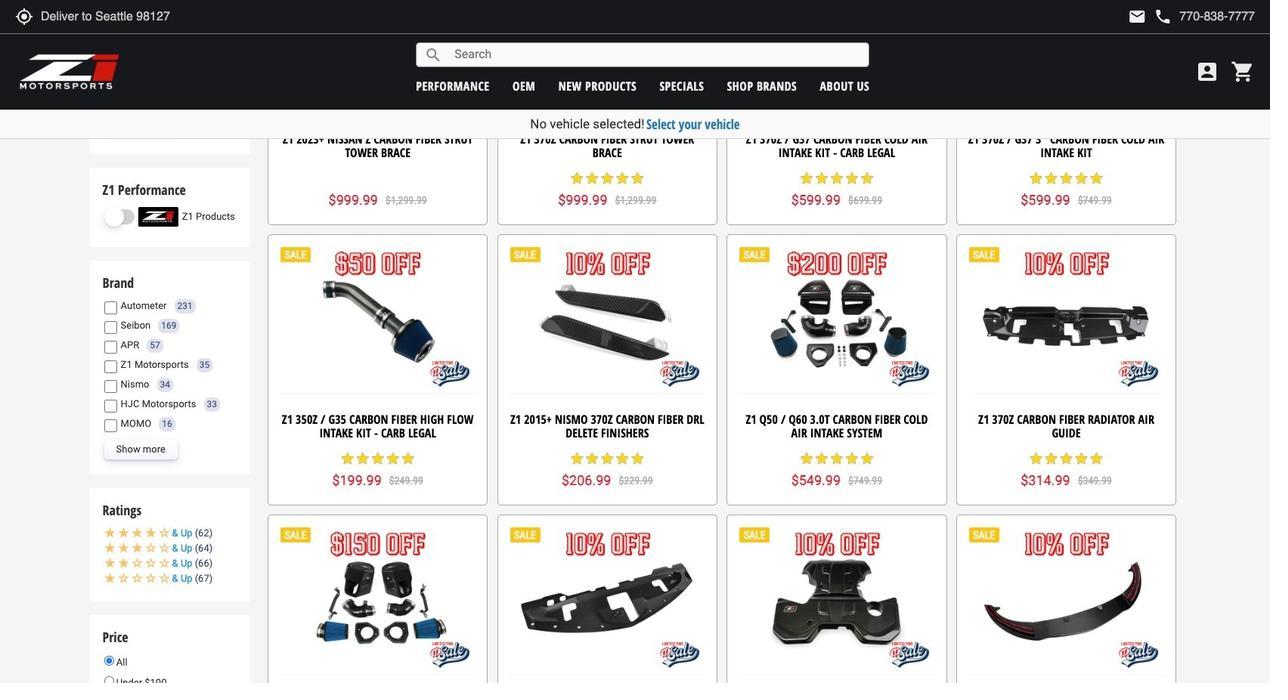 Task type: describe. For each thing, give the bounding box(es) containing it.
nissan r35 gtr gt-r awd twin turbo 2009 2010 2011 2012 2013 2014 2015 2016 2017 2018 2019 2020 vr38dett z1 motorsports image
[[121, 0, 181, 11]]

Search search field
[[442, 43, 869, 66]]



Task type: locate. For each thing, give the bounding box(es) containing it.
None checkbox
[[104, 0, 117, 9], [104, 43, 117, 56], [104, 66, 117, 79], [104, 302, 117, 315], [104, 341, 117, 354], [104, 361, 117, 374], [104, 380, 117, 393], [104, 0, 117, 9], [104, 43, 117, 56], [104, 66, 117, 79], [104, 302, 117, 315], [104, 341, 117, 354], [104, 361, 117, 374], [104, 380, 117, 393]]

nissan 370z z34 2009 2010 2011 2012 2013 2014 2015 2016 2017 2018 2019 3.7l vq37vhr vhr nismo z1 motorsports image
[[121, 14, 181, 34]]

None radio
[[104, 656, 114, 666]]

z1 motorsports logo image
[[19, 53, 121, 91]]

None radio
[[104, 677, 114, 683]]

None checkbox
[[104, 19, 117, 32], [104, 321, 117, 334], [104, 400, 117, 413], [104, 420, 117, 433], [104, 19, 117, 32], [104, 321, 117, 334], [104, 400, 117, 413], [104, 420, 117, 433]]



Task type: vqa. For each thing, say whether or not it's contained in the screenshot.
Nissan R35 GTR GT-R AWD Twin Turbo 2009 2010 2011 2012 2013 2014 2015 2016 2017 2018 2019 2020 VR38DETT Z1 Motorsports image
yes



